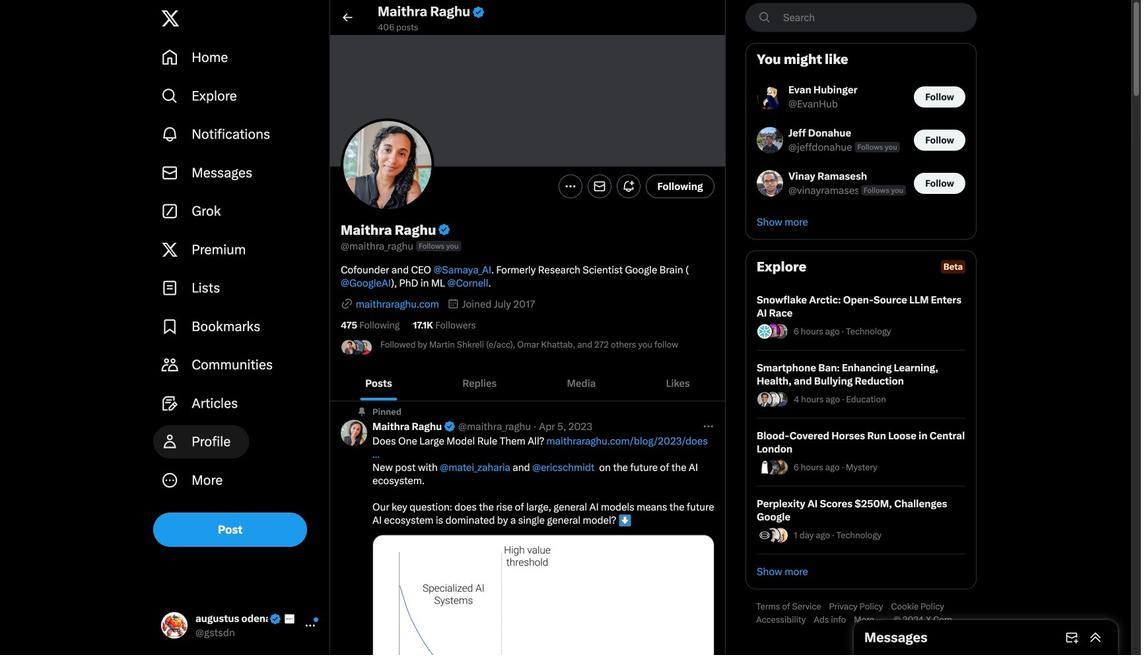 Task type: locate. For each thing, give the bounding box(es) containing it.
Search search field
[[746, 3, 977, 32]]

⬇️ image
[[619, 515, 631, 527]]

0 vertical spatial verified account image
[[438, 223, 451, 237]]

heading
[[757, 259, 966, 275]]

tab list
[[330, 366, 725, 401]]

verified account image
[[438, 223, 451, 237], [443, 421, 456, 433], [269, 613, 282, 626]]

footer navigation
[[746, 601, 977, 627]]

home timeline element
[[330, 0, 725, 656]]

undefined unread items image
[[313, 617, 319, 623]]

2 vertical spatial verified account image
[[269, 613, 282, 626]]

Search query text field
[[775, 4, 976, 31]]



Task type: describe. For each thing, give the bounding box(es) containing it.
1 vertical spatial verified account image
[[443, 421, 456, 433]]

who to follow section
[[746, 44, 976, 240]]

verified account image
[[472, 6, 485, 19]]

primary navigation
[[153, 38, 324, 500]]



Task type: vqa. For each thing, say whether or not it's contained in the screenshot.
Verified account image to the middle
yes



